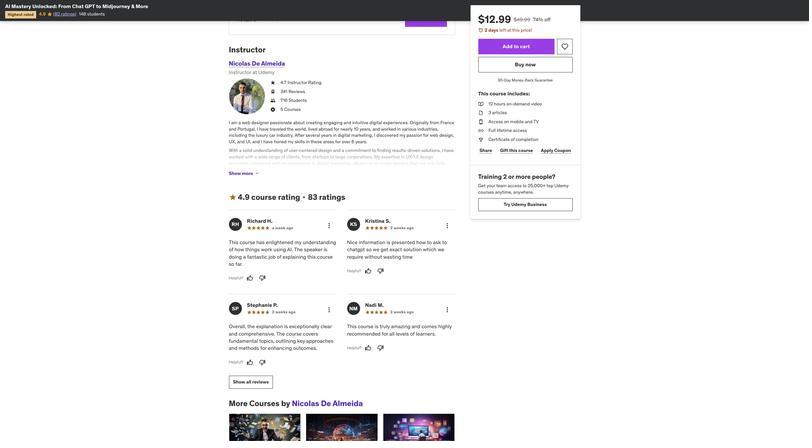 Task type: vqa. For each thing, say whether or not it's contained in the screenshot.
:- on the top left of the page
no



Task type: describe. For each thing, give the bounding box(es) containing it.
principles,
[[229, 160, 250, 166]]

how inside nice information is presented how to ask to chatgpt so we get exact solution which we require without wasting time
[[417, 239, 426, 245]]

1 vertical spatial de
[[321, 398, 331, 408]]

levels
[[396, 330, 409, 337]]

on-
[[507, 101, 514, 107]]

course inside overall, the explanation is exceptionally clear and comprehensive. the course covers fundamental topics, outlining key approaches and methods for enhancing outcomes.
[[286, 330, 302, 337]]

to inside add to cart button
[[514, 43, 520, 49]]

and down including
[[237, 139, 245, 144]]

mark review by richard h. as unhelpful image
[[259, 275, 266, 281]]

1 vertical spatial marketing,
[[331, 160, 352, 166]]

0 horizontal spatial more
[[136, 3, 148, 9]]

all inside this course is truly amazing and comes highly recommended for all levels of learners.
[[390, 330, 395, 337]]

covers
[[303, 330, 319, 337]]

that
[[410, 160, 418, 166]]

ago for my
[[287, 225, 294, 230]]

designs
[[393, 160, 409, 166]]

1 vertical spatial from
[[302, 154, 312, 160]]

0 vertical spatial the
[[287, 126, 294, 132]]

people?
[[533, 173, 556, 180]]

outlining
[[276, 338, 296, 344]]

in right 'years'
[[333, 132, 337, 138]]

of down full lifetime access
[[511, 136, 515, 142]]

xsmall image left 83
[[302, 195, 307, 200]]

fantastic
[[247, 253, 268, 260]]

i down "luxury"
[[261, 139, 262, 144]]

at inside "nicolas de almeida instructor at udemy"
[[253, 69, 257, 75]]

large
[[336, 154, 346, 160]]

get
[[479, 183, 486, 189]]

and down am
[[229, 126, 237, 132]]

30-
[[498, 77, 505, 82]]

2 for overall, the explanation is exceptionally clear and comprehensive. the course covers fundamental topics, outlining key approaches and methods for enhancing outcomes.
[[272, 310, 275, 314]]

am
[[231, 120, 238, 125]]

my down various
[[400, 132, 406, 138]]

ui,
[[246, 139, 252, 144]]

0 vertical spatial instructor
[[229, 45, 266, 55]]

nadi
[[366, 302, 377, 308]]

0 vertical spatial design
[[319, 148, 332, 153]]

for inside overall, the explanation is exceptionally clear and comprehensive. the course covers fundamental topics, outlining key approaches and methods for enhancing outcomes.
[[261, 345, 267, 351]]

i down designer
[[257, 126, 258, 132]]

and left tv
[[526, 119, 533, 124]]

in up designs
[[402, 154, 405, 160]]

1 vertical spatial the
[[249, 132, 255, 138]]

2 for this course is truly amazing and comes highly recommended for all levels of learners.
[[391, 310, 393, 314]]

a right with
[[240, 148, 242, 153]]

and inside this course is truly amazing and comes highly recommended for all levels of learners.
[[412, 323, 421, 330]]

1 vertical spatial design
[[420, 154, 434, 160]]

and right ui,
[[253, 139, 260, 144]]

2 horizontal spatial digital
[[370, 120, 382, 125]]

overall, the explanation is exceptionally clear and comprehensive. the course covers fundamental topics, outlining key approaches and methods for enhancing outcomes.
[[229, 323, 334, 351]]

for inside this course is truly amazing and comes highly recommended for all levels of learners.
[[382, 330, 389, 337]]

also
[[282, 167, 290, 172]]

mark review by richard h. as helpful image
[[247, 275, 254, 281]]

1 vertical spatial almeida
[[333, 398, 363, 408]]

truly
[[380, 323, 390, 330]]

try udemy business
[[504, 201, 548, 207]]

helpful? for this course has enlightened my understanding of how things work using ai. the speaker is doing a fantastic job of explaining this course so far.
[[229, 275, 244, 280]]

the inside overall, the explanation is exceptionally clear and comprehensive. the course covers fundamental topics, outlining key approaches and methods for enhancing outcomes.
[[248, 323, 255, 330]]

solid
[[243, 148, 253, 153]]

1 horizontal spatial from
[[430, 120, 440, 125]]

a left wide
[[255, 154, 257, 160]]

industry.
[[277, 132, 294, 138]]

0 horizontal spatial nicolas de almeida link
[[229, 59, 285, 67]]

more courses by nicolas de almeida
[[229, 398, 363, 408]]

almeida inside "nicolas de almeida instructor at udemy"
[[261, 59, 285, 67]]

2 for nice information is presented how to ask to chatgpt so we get exact solution which we require without wasting time
[[391, 225, 393, 230]]

gpt
[[85, 3, 95, 9]]

0 vertical spatial this
[[513, 27, 520, 33]]

discovered
[[377, 132, 399, 138]]

chat
[[72, 3, 84, 9]]

cart inside add all to cart "button"
[[434, 16, 443, 22]]

mark review by kristina s. as unhelpful image
[[378, 268, 384, 274]]

so inside nice information is presented how to ask to chatgpt so we get exact solution which we require without wasting time
[[367, 246, 372, 253]]

learners.
[[416, 330, 436, 337]]

add for add to cart
[[503, 43, 513, 49]]

a right am
[[239, 120, 241, 125]]

engaging
[[324, 120, 343, 125]]

2 weeks ago for s.
[[391, 225, 414, 230]]

solution
[[404, 246, 422, 253]]

1 vertical spatial this
[[510, 147, 518, 153]]

0 vertical spatial worked
[[382, 126, 397, 132]]

5 courses
[[281, 106, 301, 112]]

83 ratings
[[308, 192, 346, 202]]

work
[[261, 246, 273, 253]]

xsmall image for 5 courses
[[270, 106, 276, 113]]

abroad
[[319, 126, 333, 132]]

certificate
[[489, 136, 510, 142]]

ux,
[[229, 139, 236, 144]]

highest rated
[[8, 12, 34, 17]]

4.7
[[281, 80, 287, 85]]

2 vertical spatial instructor
[[288, 80, 307, 85]]

additional actions for review by richard h. image
[[325, 222, 333, 229]]

xsmall image for 4.7 instructor rating
[[270, 80, 276, 86]]

for left "over" on the top left of page
[[336, 139, 341, 144]]

originally
[[410, 120, 429, 125]]

3
[[489, 110, 492, 115]]

skills
[[295, 139, 305, 144]]

1 horizontal spatial web
[[430, 132, 439, 138]]

udemy inside training 2 or more people? get your team access to 25,000+ top udemy courses anytime, anywhere.
[[555, 183, 569, 189]]

h.
[[268, 218, 273, 224]]

is inside this course is truly amazing and comes highly recommended for all levels of learners.
[[375, 323, 379, 330]]

1 vertical spatial more
[[229, 398, 248, 408]]

finding
[[378, 148, 392, 153]]

richard h.
[[247, 218, 273, 224]]

this course has enlightened my understanding of how things work using ai. the speaker is doing a fantastic job of explaining this course so far.
[[229, 239, 337, 267]]

stephanie
[[247, 302, 272, 308]]

centered
[[300, 148, 318, 153]]

83
[[308, 192, 318, 202]]

xsmall image for 12 hours on-demand video
[[479, 101, 484, 107]]

more inside button
[[242, 170, 253, 176]]

gift this course link
[[499, 144, 535, 157]]

video
[[532, 101, 543, 107]]

show for show more
[[229, 170, 241, 176]]

weeks for stephanie p.
[[276, 310, 288, 314]]

highest
[[8, 12, 23, 17]]

a up large
[[342, 148, 345, 153]]

commitment
[[346, 148, 371, 153]]

years,
[[360, 126, 372, 132]]

my up also on the left top of page
[[282, 160, 288, 166]]

my inside this course has enlightened my understanding of how things work using ai. the speaker is doing a fantastic job of explaining this course so far.
[[295, 239, 302, 245]]

4.9 for 4.9
[[39, 11, 46, 17]]

aesthetically
[[229, 167, 255, 172]]

add all to cart button
[[405, 11, 447, 27]]

0 horizontal spatial web
[[242, 120, 251, 125]]

0 horizontal spatial digital
[[317, 160, 329, 166]]

ratings)
[[61, 11, 76, 17]]

a left week at the left of the page
[[272, 225, 275, 230]]

716 students
[[281, 97, 307, 103]]

in right skills
[[306, 139, 310, 144]]

2 right 'alarm' image
[[485, 27, 488, 33]]

speaker
[[304, 246, 323, 253]]

for down the industries,
[[424, 132, 429, 138]]

creating
[[306, 120, 323, 125]]

xsmall image for certificate of completion
[[479, 136, 484, 143]]

show more
[[229, 170, 253, 176]]

2 vertical spatial udemy
[[512, 201, 527, 207]]

s.
[[386, 218, 391, 224]]

3 articles
[[489, 110, 508, 115]]

not
[[419, 160, 426, 166]]

but
[[274, 167, 281, 172]]

designer
[[252, 120, 269, 125]]

without
[[365, 253, 382, 260]]

add to cart
[[503, 43, 531, 49]]

of left user- at left
[[284, 148, 288, 153]]

more inside training 2 or more people? get your team access to 25,000+ top udemy courses anytime, anywhere.
[[516, 173, 531, 180]]

wide
[[258, 154, 268, 160]]

nicolas inside "nicolas de almeida instructor at udemy"
[[229, 59, 251, 67]]

recommended
[[347, 330, 381, 337]]

i left am
[[229, 120, 230, 125]]

things
[[246, 246, 260, 253]]

is inside nice information is presented how to ask to chatgpt so we get exact solution which we require without wasting time
[[387, 239, 391, 245]]

tv
[[534, 119, 539, 124]]

additional actions for review by nadi m. image
[[444, 306, 452, 314]]

0 horizontal spatial worked
[[229, 154, 244, 160]]

of right job
[[277, 253, 282, 260]]

is inside overall, the explanation is exceptionally clear and comprehensive. the course covers fundamental topics, outlining key approaches and methods for enhancing outcomes.
[[284, 323, 288, 330]]

using
[[274, 246, 286, 253]]

kristina
[[366, 218, 385, 224]]

range
[[269, 154, 280, 160]]

anywhere.
[[514, 189, 535, 195]]

luxury
[[256, 132, 268, 138]]

total:
[[237, 15, 252, 23]]

$12.99
[[479, 13, 512, 26]]

and right 'years,'
[[373, 126, 381, 132]]

xsmall image for 341 reviews
[[270, 88, 276, 95]]

2 weeks ago for p.
[[272, 310, 296, 314]]

2 we from the left
[[438, 246, 445, 253]]

exact
[[390, 246, 403, 253]]

course down speaker
[[317, 253, 333, 260]]

$42.97
[[253, 15, 274, 23]]

in up business
[[312, 160, 316, 166]]

ratings
[[319, 192, 346, 202]]

ask
[[434, 239, 442, 245]]

1 vertical spatial nicolas de almeida link
[[292, 398, 363, 408]]

helpful? for this course is truly amazing and comes highly recommended for all levels of learners.
[[347, 345, 362, 350]]

a inside this course has enlightened my understanding of how things work using ai. the speaker is doing a fantastic job of explaining this course so far.
[[243, 253, 246, 260]]

341
[[281, 88, 288, 94]]

students
[[289, 97, 307, 103]]

p.
[[274, 302, 278, 308]]

cart inside add to cart button
[[521, 43, 531, 49]]

these
[[311, 139, 322, 144]]

alarm image
[[479, 27, 484, 33]]

ago for exceptionally
[[289, 310, 296, 314]]

mark review by nadi m. as helpful image
[[365, 345, 372, 351]]

my down the industry.
[[288, 139, 294, 144]]

design,
[[440, 132, 454, 138]]

0 vertical spatial have
[[259, 126, 269, 132]]

additional actions for review by stephanie p. image
[[325, 306, 333, 314]]

xsmall image for 3 articles
[[479, 110, 484, 116]]



Task type: locate. For each thing, give the bounding box(es) containing it.
1 vertical spatial courses
[[250, 398, 280, 408]]

xsmall image left 5
[[270, 106, 276, 113]]

1 horizontal spatial nicolas de almeida link
[[292, 398, 363, 408]]

4.9 for 4.9 course rating
[[238, 192, 250, 202]]

with up but
[[272, 160, 281, 166]]

includes:
[[508, 90, 530, 97]]

from
[[58, 3, 71, 9]]

m.
[[378, 302, 384, 308]]

xsmall image
[[270, 80, 276, 86], [270, 97, 276, 104], [479, 110, 484, 116], [479, 119, 484, 125], [479, 136, 484, 143], [255, 171, 260, 176], [302, 195, 307, 200]]

courses for more
[[250, 398, 280, 408]]

0 vertical spatial access
[[514, 128, 528, 133]]

de inside "nicolas de almeida instructor at udemy"
[[252, 59, 260, 67]]

helpful? for overall, the explanation is exceptionally clear and comprehensive. the course covers fundamental topics, outlining key approaches and methods for enhancing outcomes.
[[229, 360, 244, 365]]

0 horizontal spatial 4.9
[[39, 11, 46, 17]]

my
[[400, 132, 406, 138], [288, 139, 294, 144], [282, 160, 288, 166], [295, 239, 302, 245]]

years.
[[356, 139, 368, 144]]

1 vertical spatial udemy
[[555, 183, 569, 189]]

0 horizontal spatial from
[[302, 154, 312, 160]]

0 vertical spatial add
[[409, 16, 419, 22]]

xsmall image left 341
[[270, 88, 276, 95]]

1 horizontal spatial at
[[508, 27, 512, 33]]

helpful? left mark review by nadi m. as helpful icon
[[347, 345, 362, 350]]

this inside this course is truly amazing and comes highly recommended for all levels of learners.
[[347, 323, 357, 330]]

0 vertical spatial udemy
[[259, 69, 275, 75]]

helpful? for nice information is presented how to ask to chatgpt so we get exact solution which we require without wasting time
[[347, 268, 362, 273]]

clients,
[[287, 154, 301, 160]]

this down speaker
[[308, 253, 316, 260]]

i am a web designer passionate about creating engaging and intuitive digital experiences. originally from france and portugal, i have traveled the world, lived abroad for nearly 10 years, and worked in various industries, including the luxury car industry. after several years in digital marketing, i discovered my passion for web design, ux, and ui, and i have honed my skills in these areas for over 6 years. with a solid understanding of user-centered design and a commitment to finding results-driven solutions, i have worked with a wide range of clients, from startups to large corporations. my expertise in ux/ui design principles, combined with my experience in digital marketing, allows me to create designs that not only look aesthetically pleasing but also generate business results.
[[229, 120, 455, 172]]

1 vertical spatial worked
[[229, 154, 244, 160]]

0 horizontal spatial courses
[[250, 398, 280, 408]]

key
[[297, 338, 305, 344]]

2 vertical spatial digital
[[317, 160, 329, 166]]

helpful?
[[347, 268, 362, 273], [229, 275, 244, 280], [347, 345, 362, 350], [229, 360, 244, 365]]

design up not
[[420, 154, 434, 160]]

results-
[[393, 148, 408, 153]]

0 vertical spatial digital
[[370, 120, 382, 125]]

1 vertical spatial this
[[229, 239, 239, 245]]

xsmall image
[[270, 88, 276, 95], [479, 101, 484, 107], [270, 106, 276, 113], [479, 128, 484, 134]]

helpful? left mark review by richard h. as helpful icon
[[229, 275, 244, 280]]

1 horizontal spatial design
[[420, 154, 434, 160]]

at up nicolas de almeida image on the left top of page
[[253, 69, 257, 75]]

i right solutions,
[[442, 148, 444, 153]]

ago right week at the left of the page
[[287, 225, 294, 230]]

from up the industries,
[[430, 120, 440, 125]]

1 horizontal spatial courses
[[285, 106, 301, 112]]

2 weeks ago up amazing
[[391, 310, 414, 314]]

to inside training 2 or more people? get your team access to 25,000+ top udemy courses anytime, anywhere.
[[523, 183, 527, 189]]

course up recommended
[[358, 323, 374, 330]]

about
[[293, 120, 305, 125]]

0 horizontal spatial we
[[373, 246, 380, 253]]

i
[[229, 120, 230, 125], [257, 126, 258, 132], [374, 132, 376, 138], [261, 139, 262, 144], [442, 148, 444, 153]]

require
[[347, 253, 364, 260]]

2 left the 'or'
[[504, 173, 507, 180]]

this right gift
[[510, 147, 518, 153]]

1 vertical spatial show
[[233, 379, 245, 385]]

more down principles,
[[242, 170, 253, 176]]

is up get
[[387, 239, 391, 245]]

2 vertical spatial this
[[347, 323, 357, 330]]

instructor up "nicolas de almeida instructor at udemy"
[[229, 45, 266, 55]]

2 horizontal spatial all
[[420, 16, 426, 22]]

weeks
[[394, 225, 406, 230], [276, 310, 288, 314], [394, 310, 406, 314]]

nadi m.
[[366, 302, 384, 308]]

2 vertical spatial have
[[445, 148, 454, 153]]

all inside button
[[246, 379, 252, 385]]

understanding
[[254, 148, 283, 153], [303, 239, 337, 245]]

passion
[[407, 132, 423, 138]]

access down the 'or'
[[508, 183, 522, 189]]

amazing
[[392, 323, 411, 330]]

is inside this course has enlightened my understanding of how things work using ai. the speaker is doing a fantastic job of explaining this course so far.
[[324, 246, 328, 253]]

2 weeks ago down p.
[[272, 310, 296, 314]]

have up "luxury"
[[259, 126, 269, 132]]

udemy right top
[[555, 183, 569, 189]]

by
[[282, 398, 290, 408]]

kristina s.
[[366, 218, 391, 224]]

1 horizontal spatial udemy
[[512, 201, 527, 207]]

xsmall image left 12
[[479, 101, 484, 107]]

helpful? left mark review by kristina s. as helpful icon
[[347, 268, 362, 273]]

mark review by nadi m. as unhelpful image
[[378, 345, 384, 351]]

of inside this course is truly amazing and comes highly recommended for all levels of learners.
[[411, 330, 415, 337]]

and up learners.
[[412, 323, 421, 330]]

sp
[[232, 305, 239, 312]]

weeks for kristina s.
[[394, 225, 406, 230]]

this inside this course has enlightened my understanding of how things work using ai. the speaker is doing a fantastic job of explaining this course so far.
[[229, 239, 239, 245]]

xsmall image for 716 students
[[270, 97, 276, 104]]

additional actions for review by kristina s. image
[[444, 222, 452, 229]]

worked up discovered
[[382, 126, 397, 132]]

2 vertical spatial all
[[246, 379, 252, 385]]

course up richard h. at the left of the page
[[252, 192, 277, 202]]

1 vertical spatial have
[[264, 139, 273, 144]]

training 2 or more people? get your team access to 25,000+ top udemy courses anytime, anywhere.
[[479, 173, 569, 195]]

have down car
[[264, 139, 273, 144]]

show left reviews
[[233, 379, 245, 385]]

more down show all reviews button
[[229, 398, 248, 408]]

user-
[[289, 148, 300, 153]]

udemy inside "nicolas de almeida instructor at udemy"
[[259, 69, 275, 75]]

a week ago
[[272, 225, 294, 230]]

1 horizontal spatial understanding
[[303, 239, 337, 245]]

show more button
[[229, 167, 260, 180]]

worked down with
[[229, 154, 244, 160]]

this for this course has enlightened my understanding of how things work using ai. the speaker is doing a fantastic job of explaining this course so far.
[[229, 239, 239, 245]]

information
[[359, 239, 386, 245]]

design
[[319, 148, 332, 153], [420, 154, 434, 160]]

xsmall image left '4.7'
[[270, 80, 276, 86]]

1 horizontal spatial more
[[229, 398, 248, 408]]

0 vertical spatial cart
[[434, 16, 443, 22]]

course inside this course is truly amazing and comes highly recommended for all levels of learners.
[[358, 323, 374, 330]]

$49.99
[[514, 16, 531, 23]]

0 vertical spatial nicolas de almeida link
[[229, 59, 285, 67]]

all for to
[[420, 16, 426, 22]]

digital up 'years,'
[[370, 120, 382, 125]]

0 vertical spatial courses
[[285, 106, 301, 112]]

0 vertical spatial nicolas
[[229, 59, 251, 67]]

gift this course
[[501, 147, 534, 153]]

explanation
[[256, 323, 283, 330]]

1 horizontal spatial this
[[347, 323, 357, 330]]

this for this course includes:
[[479, 90, 489, 97]]

1 vertical spatial the
[[277, 330, 285, 337]]

1 horizontal spatial almeida
[[333, 398, 363, 408]]

of right range at top left
[[282, 154, 286, 160]]

ai.
[[287, 246, 293, 253]]

1 horizontal spatial cart
[[521, 43, 531, 49]]

doing
[[229, 253, 242, 260]]

2 up amazing
[[391, 310, 393, 314]]

1 we from the left
[[373, 246, 380, 253]]

1 vertical spatial so
[[229, 261, 235, 267]]

so left far.
[[229, 261, 235, 267]]

allows
[[353, 160, 366, 166]]

0 horizontal spatial the
[[277, 330, 285, 337]]

12 hours on-demand video
[[489, 101, 543, 107]]

instructor
[[229, 45, 266, 55], [229, 69, 252, 75], [288, 80, 307, 85]]

chatgpt
[[347, 246, 365, 253]]

to inside add all to cart "button"
[[427, 16, 432, 22]]

udemy up nicolas de almeida image on the left top of page
[[259, 69, 275, 75]]

show inside show all reviews button
[[233, 379, 245, 385]]

access on mobile and tv
[[489, 119, 539, 124]]

understanding up speaker
[[303, 239, 337, 245]]

2 vertical spatial this
[[308, 253, 316, 260]]

buy
[[515, 61, 525, 68]]

cart
[[434, 16, 443, 22], [521, 43, 531, 49]]

1 horizontal spatial 4.9
[[238, 192, 250, 202]]

years
[[321, 132, 332, 138]]

far.
[[236, 261, 243, 267]]

0 horizontal spatial nicolas
[[229, 59, 251, 67]]

0 vertical spatial almeida
[[261, 59, 285, 67]]

reviews
[[253, 379, 269, 385]]

my up 'explaining' on the left of page
[[295, 239, 302, 245]]

the up 'explaining' on the left of page
[[294, 246, 303, 253]]

nicolas
[[229, 59, 251, 67], [292, 398, 320, 408]]

courses for 5
[[285, 106, 301, 112]]

course inside gift this course link
[[519, 147, 534, 153]]

2 horizontal spatial this
[[479, 90, 489, 97]]

instructor inside "nicolas de almeida instructor at udemy"
[[229, 69, 252, 75]]

completion
[[516, 136, 539, 142]]

understanding inside this course has enlightened my understanding of how things work using ai. the speaker is doing a fantastic job of explaining this course so far.
[[303, 239, 337, 245]]

2 horizontal spatial udemy
[[555, 183, 569, 189]]

how inside this course has enlightened my understanding of how things work using ai. the speaker is doing a fantastic job of explaining this course so far.
[[235, 246, 244, 253]]

0 vertical spatial understanding
[[254, 148, 283, 153]]

access inside training 2 or more people? get your team access to 25,000+ top udemy courses anytime, anywhere.
[[508, 183, 522, 189]]

xsmall image left the full
[[479, 128, 484, 134]]

0 horizontal spatial understanding
[[254, 148, 283, 153]]

lifetime
[[497, 128, 513, 133]]

1 vertical spatial how
[[235, 246, 244, 253]]

0 horizontal spatial de
[[252, 59, 260, 67]]

weeks up amazing
[[394, 310, 406, 314]]

how up doing at the left bottom of page
[[235, 246, 244, 253]]

0 vertical spatial 4.9
[[39, 11, 46, 17]]

1 horizontal spatial so
[[367, 246, 372, 253]]

course up hours
[[490, 90, 507, 97]]

12
[[489, 101, 493, 107]]

and down overall,
[[229, 330, 238, 337]]

is right speaker
[[324, 246, 328, 253]]

show inside button
[[229, 170, 241, 176]]

1 horizontal spatial add
[[503, 43, 513, 49]]

nice information is presented how to ask to chatgpt so we get exact solution which we require without wasting time
[[347, 239, 447, 260]]

reviews
[[289, 88, 306, 94]]

has
[[257, 239, 265, 245]]

0 vertical spatial from
[[430, 120, 440, 125]]

is left truly
[[375, 323, 379, 330]]

add for add all to cart
[[409, 16, 419, 22]]

helpful? left mark review by stephanie p. as helpful "image" at left
[[229, 360, 244, 365]]

ks
[[350, 221, 357, 227]]

we
[[373, 246, 380, 253], [438, 246, 445, 253]]

at right left
[[508, 27, 512, 33]]

xsmall image for access on mobile and tv
[[479, 119, 484, 125]]

understanding up wide
[[254, 148, 283, 153]]

for down topics,
[[261, 345, 267, 351]]

the up ui,
[[249, 132, 255, 138]]

course up key
[[286, 330, 302, 337]]

nicolas de almeida image
[[229, 78, 265, 114]]

training
[[479, 173, 502, 180]]

the up outlining
[[277, 330, 285, 337]]

xsmall image left 3
[[479, 110, 484, 116]]

1 vertical spatial nicolas
[[292, 398, 320, 408]]

1 vertical spatial cart
[[521, 43, 531, 49]]

guarantee
[[535, 77, 553, 82]]

the inside this course has enlightened my understanding of how things work using ai. the speaker is doing a fantastic job of explaining this course so far.
[[294, 246, 303, 253]]

add inside add to cart button
[[503, 43, 513, 49]]

digital up "over" on the top left of page
[[338, 132, 351, 138]]

2 days left at this price!
[[485, 27, 533, 33]]

off
[[545, 16, 551, 23]]

with
[[229, 148, 238, 153]]

6
[[352, 139, 355, 144]]

weeks up presented
[[394, 225, 406, 230]]

which
[[423, 246, 437, 253]]

1 vertical spatial all
[[390, 330, 395, 337]]

marketing, down large
[[331, 160, 352, 166]]

me
[[367, 160, 373, 166]]

xsmall image down combined
[[255, 171, 260, 176]]

business
[[310, 167, 328, 172]]

341 reviews
[[281, 88, 306, 94]]

courses down 716 students
[[285, 106, 301, 112]]

0 horizontal spatial all
[[246, 379, 252, 385]]

results.
[[329, 167, 344, 172]]

gift
[[501, 147, 509, 153]]

and up nearly
[[344, 120, 352, 125]]

xsmall image inside the show more button
[[255, 171, 260, 176]]

digital down startups
[[317, 160, 329, 166]]

rated
[[24, 12, 34, 17]]

this for this course is truly amazing and comes highly recommended for all levels of learners.
[[347, 323, 357, 330]]

ago for how
[[407, 225, 414, 230]]

1 vertical spatial web
[[430, 132, 439, 138]]

is
[[387, 239, 391, 245], [324, 246, 328, 253], [284, 323, 288, 330], [375, 323, 379, 330]]

mark review by stephanie p. as helpful image
[[247, 359, 254, 366]]

0 vertical spatial all
[[420, 16, 426, 22]]

how up which
[[417, 239, 426, 245]]

clear
[[321, 323, 332, 330]]

time
[[403, 253, 413, 260]]

of up doing at the left bottom of page
[[229, 246, 234, 253]]

course
[[490, 90, 507, 97], [519, 147, 534, 153], [252, 192, 277, 202], [240, 239, 256, 245], [317, 253, 333, 260], [358, 323, 374, 330], [286, 330, 302, 337]]

0 horizontal spatial this
[[229, 239, 239, 245]]

0 vertical spatial marketing,
[[352, 132, 373, 138]]

ago up the exceptionally
[[289, 310, 296, 314]]

0 vertical spatial how
[[417, 239, 426, 245]]

access down mobile
[[514, 128, 528, 133]]

on
[[505, 119, 510, 124]]

and down fundamental
[[229, 345, 238, 351]]

all inside "button"
[[420, 16, 426, 22]]

xsmall image left access
[[479, 119, 484, 125]]

0 horizontal spatial cart
[[434, 16, 443, 22]]

1 vertical spatial with
[[272, 160, 281, 166]]

price!
[[521, 27, 533, 33]]

0 vertical spatial de
[[252, 59, 260, 67]]

0 vertical spatial this
[[479, 90, 489, 97]]

wishlist image
[[561, 43, 569, 50]]

enlightened
[[266, 239, 294, 245]]

for down engaging
[[334, 126, 340, 132]]

from down centered
[[302, 154, 312, 160]]

xsmall image for full lifetime access
[[479, 128, 484, 134]]

4.9 right medium icon
[[238, 192, 250, 202]]

0 horizontal spatial almeida
[[261, 59, 285, 67]]

course down completion
[[519, 147, 534, 153]]

in
[[398, 126, 401, 132], [333, 132, 337, 138], [306, 139, 310, 144], [402, 154, 405, 160], [312, 160, 316, 166]]

from
[[430, 120, 440, 125], [302, 154, 312, 160]]

0 vertical spatial at
[[508, 27, 512, 33]]

4.9 down 'unlocked:'
[[39, 11, 46, 17]]

xsmall image left 716
[[270, 97, 276, 104]]

nice
[[347, 239, 358, 245]]

top
[[547, 183, 554, 189]]

medium image
[[229, 193, 237, 201]]

demand
[[514, 101, 531, 107]]

so inside this course has enlightened my understanding of how things work using ai. the speaker is doing a fantastic job of explaining this course so far.
[[229, 261, 235, 267]]

1 vertical spatial at
[[253, 69, 257, 75]]

instructor up reviews
[[288, 80, 307, 85]]

0 horizontal spatial how
[[235, 246, 244, 253]]

1 horizontal spatial worked
[[382, 126, 397, 132]]

0 vertical spatial web
[[242, 120, 251, 125]]

all for reviews
[[246, 379, 252, 385]]

0 horizontal spatial with
[[245, 154, 254, 160]]

days
[[489, 27, 499, 33]]

1 horizontal spatial how
[[417, 239, 426, 245]]

this left "price!"
[[513, 27, 520, 33]]

1 vertical spatial 4.9
[[238, 192, 250, 202]]

course up things
[[240, 239, 256, 245]]

mark review by kristina s. as helpful image
[[365, 268, 372, 274]]

weeks down p.
[[276, 310, 288, 314]]

ago for amazing
[[407, 310, 414, 314]]

and up large
[[334, 148, 341, 153]]

weeks for nadi m.
[[394, 310, 406, 314]]

add
[[409, 16, 419, 22], [503, 43, 513, 49]]

combined
[[251, 160, 271, 166]]

coupon
[[555, 147, 572, 153]]

access
[[489, 119, 503, 124]]

ago up amazing
[[407, 310, 414, 314]]

2 inside training 2 or more people? get your team access to 25,000+ top udemy courses anytime, anywhere.
[[504, 173, 507, 180]]

a right doing at the left bottom of page
[[243, 253, 246, 260]]

ago
[[287, 225, 294, 230], [407, 225, 414, 230], [289, 310, 296, 314], [407, 310, 414, 314]]

0 horizontal spatial udemy
[[259, 69, 275, 75]]

0 horizontal spatial more
[[242, 170, 253, 176]]

2 weeks ago for m.
[[391, 310, 414, 314]]

we up without
[[373, 246, 380, 253]]

show for show all reviews
[[233, 379, 245, 385]]

i left discovered
[[374, 132, 376, 138]]

1 horizontal spatial de
[[321, 398, 331, 408]]

1 vertical spatial add
[[503, 43, 513, 49]]

0 vertical spatial more
[[136, 3, 148, 9]]

add inside add all to cart "button"
[[409, 16, 419, 22]]

1 horizontal spatial the
[[294, 246, 303, 253]]

the inside overall, the explanation is exceptionally clear and comprehensive. the course covers fundamental topics, outlining key approaches and methods for enhancing outcomes.
[[277, 330, 285, 337]]

0 horizontal spatial at
[[253, 69, 257, 75]]

look
[[437, 160, 445, 166]]

understanding inside i am a web designer passionate about creating engaging and intuitive digital experiences. originally from france and portugal, i have traveled the world, lived abroad for nearly 10 years, and worked in various industries, including the luxury car industry. after several years in digital marketing, i discovered my passion for web design, ux, and ui, and i have honed my skills in these areas for over 6 years. with a solid understanding of user-centered design and a commitment to finding results-driven solutions, i have worked with a wide range of clients, from startups to large corporations. my expertise in ux/ui design principles, combined with my experience in digital marketing, allows me to create designs that not only look aesthetically pleasing but also generate business results.
[[254, 148, 283, 153]]

in down experiences. on the top of page
[[398, 126, 401, 132]]

show down principles,
[[229, 170, 241, 176]]

this inside this course has enlightened my understanding of how things work using ai. the speaker is doing a fantastic job of explaining this course so far.
[[308, 253, 316, 260]]

1 horizontal spatial digital
[[338, 132, 351, 138]]

experience
[[289, 160, 311, 166]]

show all reviews button
[[229, 376, 273, 389]]

udemy right try
[[512, 201, 527, 207]]

mark review by stephanie p. as unhelpful image
[[259, 359, 266, 366]]

1 vertical spatial digital
[[338, 132, 351, 138]]

2 vertical spatial the
[[248, 323, 255, 330]]

1 horizontal spatial nicolas
[[292, 398, 320, 408]]



